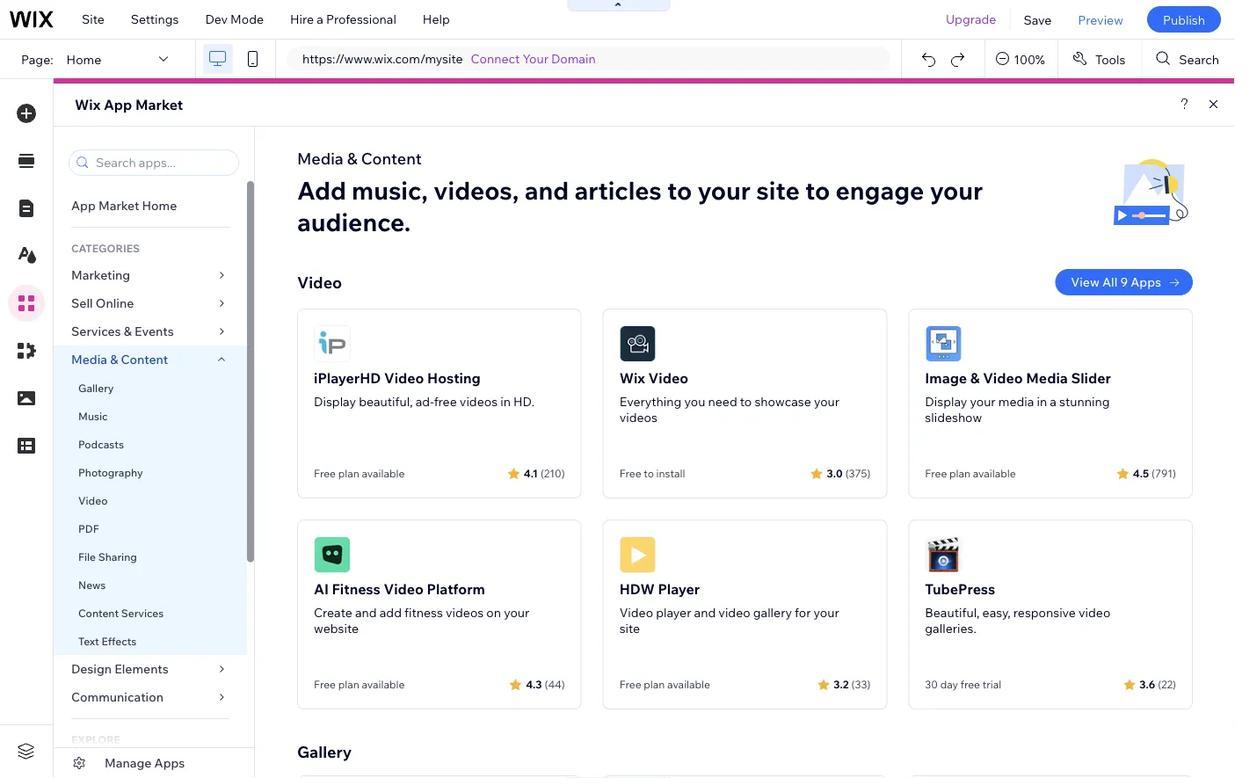 Task type: describe. For each thing, give the bounding box(es) containing it.
video up iplayerhd video hosting logo
[[297, 272, 342, 292]]

your inside 'wix video everything you need to showcase your videos'
[[814, 394, 840, 409]]

3.2
[[834, 677, 849, 691]]

media & content add music, videos, and articles to your site to engage your audience.
[[297, 148, 983, 237]]

to left 'install'
[[644, 467, 654, 480]]

9
[[1120, 274, 1128, 290]]

trial
[[983, 678, 1002, 691]]

4.1 (210)
[[524, 466, 565, 480]]

image & video media slider display your media in a stunning slideshow
[[925, 369, 1111, 425]]

your inside ai fitness video platform create and add fitness videos on your website
[[504, 605, 530, 620]]

video inside tubepress beautiful, easy, responsive video galleries.
[[1079, 605, 1111, 620]]

site inside media & content add music, videos, and articles to your site to engage your audience.
[[756, 175, 800, 205]]

file sharing
[[78, 550, 137, 563]]

pdf link
[[54, 514, 247, 542]]

available for media
[[973, 467, 1016, 480]]

available for player
[[667, 678, 710, 691]]

you
[[684, 394, 705, 409]]

media for media & content add music, videos, and articles to your site to engage your audience.
[[297, 148, 344, 168]]

sell online
[[71, 295, 134, 311]]

fitness
[[332, 580, 381, 598]]

settings
[[131, 11, 179, 27]]

& for media & content
[[110, 352, 118, 367]]

wix for wix app market
[[75, 96, 101, 113]]

podcasts
[[78, 437, 124, 451]]

player
[[658, 580, 700, 598]]

and inside media & content add music, videos, and articles to your site to engage your audience.
[[525, 175, 569, 205]]

https://www.wix.com/mysite
[[302, 51, 463, 66]]

free for wix
[[619, 467, 641, 480]]

ad-
[[416, 394, 434, 409]]

plan for image
[[949, 467, 971, 480]]

hdw
[[619, 580, 655, 598]]

media
[[998, 394, 1034, 409]]

beautiful,
[[359, 394, 413, 409]]

videos,
[[434, 175, 519, 205]]

music link
[[54, 402, 247, 430]]

ai fitness video platform create and add fitness videos on your website
[[314, 580, 530, 636]]

online
[[96, 295, 134, 311]]

video inside hdw player video player and video gallery for your site
[[619, 605, 653, 620]]

free plan available for and
[[619, 678, 710, 691]]

plan for hdw
[[644, 678, 665, 691]]

view all 9 apps
[[1071, 274, 1161, 290]]

dev mode
[[205, 11, 264, 27]]

photography
[[78, 466, 143, 479]]

file
[[78, 550, 96, 563]]

content for media & content add music, videos, and articles to your site to engage your audience.
[[361, 148, 422, 168]]

hire a professional
[[290, 11, 396, 27]]

domain
[[551, 51, 596, 66]]

text effects
[[78, 634, 137, 647]]

wix video logo image
[[619, 325, 656, 362]]

media for media & content
[[71, 352, 107, 367]]

video inside 'wix video everything you need to showcase your videos'
[[648, 369, 688, 387]]

fitness
[[404, 605, 443, 620]]

100% button
[[986, 40, 1057, 78]]

3.0 (375)
[[827, 466, 871, 480]]

videos for wix video
[[619, 410, 657, 425]]

view all 9 apps link
[[1055, 269, 1193, 295]]

everything
[[619, 394, 682, 409]]

player
[[656, 605, 691, 620]]

gallery inside gallery link
[[78, 381, 114, 394]]

hd.
[[513, 394, 535, 409]]

publish
[[1163, 12, 1205, 27]]

install
[[656, 467, 685, 480]]

4.5
[[1133, 466, 1149, 480]]

and inside hdw player video player and video gallery for your site
[[694, 605, 716, 620]]

services inside content services link
[[121, 606, 164, 619]]

wix app market
[[75, 96, 183, 113]]

30
[[925, 678, 938, 691]]

communication link
[[54, 683, 247, 711]]

in for hosting
[[500, 394, 511, 409]]

a inside image & video media slider display your media in a stunning slideshow
[[1050, 394, 1057, 409]]

3.2 (33)
[[834, 677, 871, 691]]

free inside the iplayerhd video hosting display beautiful, ad-free videos in hd.
[[434, 394, 457, 409]]

tubepress beautiful, easy, responsive video galleries.
[[925, 580, 1111, 636]]

tools button
[[1058, 40, 1141, 78]]

4.1
[[524, 466, 538, 480]]

free plan available for beautiful,
[[314, 467, 405, 480]]

hdw player logo image
[[619, 536, 656, 573]]

professional
[[326, 11, 396, 27]]

services inside services & events link
[[71, 324, 121, 339]]

home inside app market home link
[[142, 198, 177, 213]]

view
[[1071, 274, 1100, 290]]

(210)
[[541, 466, 565, 480]]

free to install
[[619, 467, 685, 480]]

in for video
[[1037, 394, 1047, 409]]

site inside hdw player video player and video gallery for your site
[[619, 621, 640, 636]]

100%
[[1014, 51, 1045, 67]]

plan for ai
[[338, 678, 359, 691]]

music
[[78, 409, 108, 422]]

your inside image & video media slider display your media in a stunning slideshow
[[970, 394, 996, 409]]

design
[[71, 661, 112, 676]]

design elements
[[71, 661, 169, 676]]

mode
[[230, 11, 264, 27]]

elements
[[114, 661, 169, 676]]

to left engage
[[805, 175, 830, 205]]

videos for ai fitness video platform
[[446, 605, 484, 620]]

news
[[78, 578, 106, 591]]

ai
[[314, 580, 329, 598]]

and inside ai fitness video platform create and add fitness videos on your website
[[355, 605, 377, 620]]

website
[[314, 621, 359, 636]]

services & events
[[71, 324, 174, 339]]

image & video media slider logo image
[[925, 325, 962, 362]]

news link
[[54, 571, 247, 599]]

4.5 (791)
[[1133, 466, 1176, 480]]

& for services & events
[[124, 324, 132, 339]]

platform
[[427, 580, 485, 598]]

wix for wix video everything you need to showcase your videos
[[619, 369, 645, 387]]

hire
[[290, 11, 314, 27]]



Task type: vqa. For each thing, say whether or not it's contained in the screenshot.
bottommost App
yes



Task type: locate. For each thing, give the bounding box(es) containing it.
1 vertical spatial media
[[71, 352, 107, 367]]

1 vertical spatial a
[[1050, 394, 1057, 409]]

0 vertical spatial gallery
[[78, 381, 114, 394]]

1 horizontal spatial home
[[142, 198, 177, 213]]

content down news on the bottom of the page
[[78, 606, 119, 619]]

free plan available
[[314, 467, 405, 480], [925, 467, 1016, 480], [314, 678, 405, 691], [619, 678, 710, 691]]

effects
[[101, 634, 137, 647]]

free plan available down the slideshow at right
[[925, 467, 1016, 480]]

available for display
[[362, 467, 405, 480]]

in left hd.
[[500, 394, 511, 409]]

0 vertical spatial content
[[361, 148, 422, 168]]

1 horizontal spatial free
[[961, 678, 980, 691]]

0 horizontal spatial video
[[719, 605, 750, 620]]

1 vertical spatial free
[[961, 678, 980, 691]]

media & content
[[71, 352, 168, 367]]

video up 'media'
[[983, 369, 1023, 387]]

hosting
[[427, 369, 481, 387]]

videos down platform
[[446, 605, 484, 620]]

0 horizontal spatial display
[[314, 394, 356, 409]]

1 vertical spatial videos
[[619, 410, 657, 425]]

video inside image & video media slider display your media in a stunning slideshow
[[983, 369, 1023, 387]]

stunning
[[1059, 394, 1110, 409]]

free plan available down player
[[619, 678, 710, 691]]

& for image & video media slider display your media in a stunning slideshow
[[970, 369, 980, 387]]

plan down the slideshow at right
[[949, 467, 971, 480]]

available down add
[[362, 678, 405, 691]]

1 vertical spatial services
[[121, 606, 164, 619]]

wix
[[75, 96, 101, 113], [619, 369, 645, 387]]

2 horizontal spatial and
[[694, 605, 716, 620]]

free right the (44) in the left of the page
[[619, 678, 641, 691]]

video inside the iplayerhd video hosting display beautiful, ad-free videos in hd.
[[384, 369, 424, 387]]

apps inside 'button'
[[154, 755, 185, 771]]

media & content link
[[54, 345, 247, 374]]

video left gallery
[[719, 605, 750, 620]]

wix video everything you need to showcase your videos
[[619, 369, 840, 425]]

plan
[[338, 467, 359, 480], [949, 467, 971, 480], [338, 678, 359, 691], [644, 678, 665, 691]]

1 vertical spatial content
[[121, 352, 168, 367]]

tubepress
[[925, 580, 995, 598]]

iplayerhd video hosting display beautiful, ad-free videos in hd.
[[314, 369, 535, 409]]

1 vertical spatial market
[[98, 198, 139, 213]]

video inside ai fitness video platform create and add fitness videos on your website
[[384, 580, 424, 598]]

0 horizontal spatial free
[[434, 394, 457, 409]]

(33)
[[852, 677, 871, 691]]

free plan available for slider
[[925, 467, 1016, 480]]

wix inside 'wix video everything you need to showcase your videos'
[[619, 369, 645, 387]]

2 vertical spatial media
[[1026, 369, 1068, 387]]

0 horizontal spatial in
[[500, 394, 511, 409]]

publish button
[[1147, 6, 1221, 33]]

search button
[[1142, 40, 1235, 78]]

available
[[362, 467, 405, 480], [973, 467, 1016, 480], [362, 678, 405, 691], [667, 678, 710, 691]]

0 horizontal spatial home
[[66, 51, 101, 67]]

media up 'media'
[[1026, 369, 1068, 387]]

plan for iplayerhd
[[338, 467, 359, 480]]

galleries.
[[925, 621, 977, 636]]

preview button
[[1065, 0, 1137, 39]]

image
[[925, 369, 967, 387]]

all
[[1102, 274, 1118, 290]]

hdw player video player and video gallery for your site
[[619, 580, 839, 636]]

text effects link
[[54, 627, 247, 655]]

1 horizontal spatial wix
[[619, 369, 645, 387]]

your inside hdw player video player and video gallery for your site
[[814, 605, 839, 620]]

2 vertical spatial content
[[78, 606, 119, 619]]

connect
[[471, 51, 520, 66]]

& up "music,"
[[347, 148, 357, 168]]

and left add
[[355, 605, 377, 620]]

video link
[[54, 486, 247, 514]]

available down the slideshow at right
[[973, 467, 1016, 480]]

(44)
[[545, 677, 565, 691]]

free plan available for create
[[314, 678, 405, 691]]

events
[[135, 324, 174, 339]]

videos inside the iplayerhd video hosting display beautiful, ad-free videos in hd.
[[460, 394, 498, 409]]

1 horizontal spatial in
[[1037, 394, 1047, 409]]

free down 'website'
[[314, 678, 336, 691]]

app market home
[[71, 198, 177, 213]]

0 vertical spatial apps
[[1131, 274, 1161, 290]]

0 horizontal spatial apps
[[154, 755, 185, 771]]

Search apps... field
[[91, 150, 233, 175]]

explore
[[71, 733, 120, 746]]

a right hire
[[317, 11, 323, 27]]

free for hdw
[[619, 678, 641, 691]]

content services
[[78, 606, 164, 619]]

categories
[[71, 241, 140, 255]]

video inside 'link'
[[78, 494, 108, 507]]

slider
[[1071, 369, 1111, 387]]

display down iplayerhd
[[314, 394, 356, 409]]

videos inside 'wix video everything you need to showcase your videos'
[[619, 410, 657, 425]]

in
[[500, 394, 511, 409], [1037, 394, 1047, 409]]

plan down beautiful,
[[338, 467, 359, 480]]

& left events
[[124, 324, 132, 339]]

1 horizontal spatial display
[[925, 394, 967, 409]]

market up search apps... field
[[135, 96, 183, 113]]

services down sell online
[[71, 324, 121, 339]]

media inside image & video media slider display your media in a stunning slideshow
[[1026, 369, 1068, 387]]

site
[[756, 175, 800, 205], [619, 621, 640, 636]]

app up categories
[[71, 198, 96, 213]]

pdf
[[78, 522, 99, 535]]

0 horizontal spatial content
[[78, 606, 119, 619]]

home
[[66, 51, 101, 67], [142, 198, 177, 213]]

slideshow
[[925, 410, 982, 425]]

free up ai fitness video platform logo
[[314, 467, 336, 480]]

0 horizontal spatial and
[[355, 605, 377, 620]]

apps
[[1131, 274, 1161, 290], [154, 755, 185, 771]]

marketing
[[71, 267, 130, 283]]

manage apps
[[105, 755, 185, 771]]

to
[[667, 175, 692, 205], [805, 175, 830, 205], [740, 394, 752, 409], [644, 467, 654, 480]]

video up add
[[384, 580, 424, 598]]

& inside image & video media slider display your media in a stunning slideshow
[[970, 369, 980, 387]]

0 horizontal spatial media
[[71, 352, 107, 367]]

dev
[[205, 11, 228, 27]]

plan down 'website'
[[338, 678, 359, 691]]

0 horizontal spatial a
[[317, 11, 323, 27]]

2 video from the left
[[1079, 605, 1111, 620]]

media up the add
[[297, 148, 344, 168]]

services up text effects link
[[121, 606, 164, 619]]

market
[[135, 96, 183, 113], [98, 198, 139, 213]]

4.3 (44)
[[526, 677, 565, 691]]

https://www.wix.com/mysite connect your domain
[[302, 51, 596, 66]]

media down 'services & events'
[[71, 352, 107, 367]]

1 horizontal spatial and
[[525, 175, 569, 205]]

video down hdw
[[619, 605, 653, 620]]

1 vertical spatial home
[[142, 198, 177, 213]]

0 horizontal spatial gallery
[[78, 381, 114, 394]]

& inside media & content add music, videos, and articles to your site to engage your audience.
[[347, 148, 357, 168]]

free down hosting
[[434, 394, 457, 409]]

and right videos,
[[525, 175, 569, 205]]

for
[[795, 605, 811, 620]]

video up everything
[[648, 369, 688, 387]]

1 horizontal spatial site
[[756, 175, 800, 205]]

showcase
[[755, 394, 811, 409]]

home down site
[[66, 51, 101, 67]]

0 vertical spatial media
[[297, 148, 344, 168]]

videos down everything
[[619, 410, 657, 425]]

manage apps button
[[54, 748, 254, 778]]

add
[[297, 175, 346, 205]]

videos
[[460, 394, 498, 409], [619, 410, 657, 425], [446, 605, 484, 620]]

1 horizontal spatial content
[[121, 352, 168, 367]]

available down beautiful,
[[362, 467, 405, 480]]

upgrade
[[946, 11, 996, 27]]

ai fitness video platform logo image
[[314, 536, 351, 573]]

0 vertical spatial videos
[[460, 394, 498, 409]]

wix down site
[[75, 96, 101, 113]]

1 horizontal spatial apps
[[1131, 274, 1161, 290]]

display
[[314, 394, 356, 409], [925, 394, 967, 409]]

save
[[1024, 12, 1052, 27]]

0 vertical spatial free
[[434, 394, 457, 409]]

1 vertical spatial wix
[[619, 369, 645, 387]]

sharing
[[98, 550, 137, 563]]

apps right manage
[[154, 755, 185, 771]]

media
[[297, 148, 344, 168], [71, 352, 107, 367], [1026, 369, 1068, 387]]

audience.
[[297, 206, 411, 237]]

content for media & content
[[121, 352, 168, 367]]

videos down hosting
[[460, 394, 498, 409]]

available down player
[[667, 678, 710, 691]]

1 vertical spatial gallery
[[297, 742, 352, 761]]

free for iplayerhd
[[314, 467, 336, 480]]

3.0
[[827, 466, 843, 480]]

1 vertical spatial site
[[619, 621, 640, 636]]

1 video from the left
[[719, 605, 750, 620]]

0 vertical spatial wix
[[75, 96, 101, 113]]

0 horizontal spatial wix
[[75, 96, 101, 113]]

0 vertical spatial a
[[317, 11, 323, 27]]

2 horizontal spatial media
[[1026, 369, 1068, 387]]

in right 'media'
[[1037, 394, 1047, 409]]

2 horizontal spatial content
[[361, 148, 422, 168]]

free plan available down 'website'
[[314, 678, 405, 691]]

manage
[[105, 755, 152, 771]]

articles
[[574, 175, 662, 205]]

preview
[[1078, 12, 1123, 27]]

& down 'services & events'
[[110, 352, 118, 367]]

videos inside ai fitness video platform create and add fitness videos on your website
[[446, 605, 484, 620]]

display inside the iplayerhd video hosting display beautiful, ad-free videos in hd.
[[314, 394, 356, 409]]

1 display from the left
[[314, 394, 356, 409]]

content down services & events link in the left top of the page
[[121, 352, 168, 367]]

content inside media & content add music, videos, and articles to your site to engage your audience.
[[361, 148, 422, 168]]

market up categories
[[98, 198, 139, 213]]

0 vertical spatial site
[[756, 175, 800, 205]]

4.3
[[526, 677, 542, 691]]

your
[[523, 51, 549, 66]]

video up pdf
[[78, 494, 108, 507]]

1 horizontal spatial app
[[104, 96, 132, 113]]

free left 'install'
[[619, 467, 641, 480]]

site
[[82, 11, 104, 27]]

apps right 9
[[1131, 274, 1161, 290]]

photography link
[[54, 458, 247, 486]]

1 vertical spatial apps
[[154, 755, 185, 771]]

help
[[423, 11, 450, 27]]

wix up everything
[[619, 369, 645, 387]]

home down search apps... field
[[142, 198, 177, 213]]

1 horizontal spatial a
[[1050, 394, 1057, 409]]

1 horizontal spatial gallery
[[297, 742, 352, 761]]

easy,
[[983, 605, 1011, 620]]

media inside media & content add music, videos, and articles to your site to engage your audience.
[[297, 148, 344, 168]]

video
[[719, 605, 750, 620], [1079, 605, 1111, 620]]

content up "music,"
[[361, 148, 422, 168]]

market inside app market home link
[[98, 198, 139, 213]]

iplayerhd video hosting logo image
[[314, 325, 351, 362]]

(375)
[[845, 466, 871, 480]]

2 vertical spatial videos
[[446, 605, 484, 620]]

1 vertical spatial app
[[71, 198, 96, 213]]

video up beautiful,
[[384, 369, 424, 387]]

1 horizontal spatial video
[[1079, 605, 1111, 620]]

free for image
[[925, 467, 947, 480]]

display inside image & video media slider display your media in a stunning slideshow
[[925, 394, 967, 409]]

and right player
[[694, 605, 716, 620]]

2 in from the left
[[1037, 394, 1047, 409]]

to right articles
[[667, 175, 692, 205]]

free for ai
[[314, 678, 336, 691]]

plan down player
[[644, 678, 665, 691]]

need
[[708, 394, 737, 409]]

free right day
[[961, 678, 980, 691]]

free plan available down beautiful,
[[314, 467, 405, 480]]

video inside hdw player video player and video gallery for your site
[[719, 605, 750, 620]]

apps inside 'link'
[[1131, 274, 1161, 290]]

& right image on the right of page
[[970, 369, 980, 387]]

available for platform
[[362, 678, 405, 691]]

app up search apps... field
[[104, 96, 132, 113]]

0 vertical spatial app
[[104, 96, 132, 113]]

in inside image & video media slider display your media in a stunning slideshow
[[1037, 394, 1047, 409]]

free down the slideshow at right
[[925, 467, 947, 480]]

display up the slideshow at right
[[925, 394, 967, 409]]

1 horizontal spatial media
[[297, 148, 344, 168]]

0 vertical spatial market
[[135, 96, 183, 113]]

to right need
[[740, 394, 752, 409]]

podcasts link
[[54, 430, 247, 458]]

in inside the iplayerhd video hosting display beautiful, ad-free videos in hd.
[[500, 394, 511, 409]]

video right responsive
[[1079, 605, 1111, 620]]

save button
[[1011, 0, 1065, 39]]

0 vertical spatial services
[[71, 324, 121, 339]]

1 in from the left
[[500, 394, 511, 409]]

marketing link
[[54, 261, 247, 289]]

to inside 'wix video everything you need to showcase your videos'
[[740, 394, 752, 409]]

2 display from the left
[[925, 394, 967, 409]]

day
[[940, 678, 958, 691]]

& for media & content add music, videos, and articles to your site to engage your audience.
[[347, 148, 357, 168]]

0 vertical spatial home
[[66, 51, 101, 67]]

0 horizontal spatial app
[[71, 198, 96, 213]]

&
[[347, 148, 357, 168], [124, 324, 132, 339], [110, 352, 118, 367], [970, 369, 980, 387]]

0 horizontal spatial site
[[619, 621, 640, 636]]

services & events link
[[54, 317, 247, 345]]

(22)
[[1158, 677, 1176, 691]]

tubepress logo image
[[925, 536, 962, 573]]

a left stunning
[[1050, 394, 1057, 409]]



